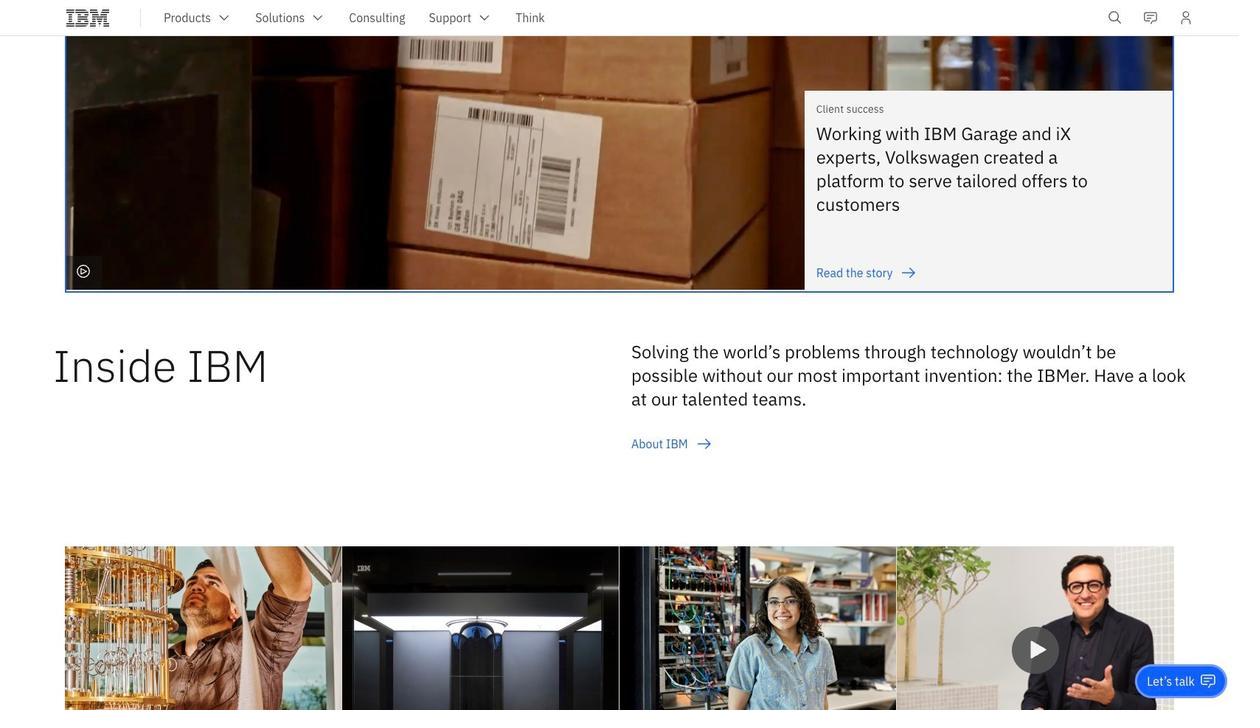 Task type: describe. For each thing, give the bounding box(es) containing it.
let's talk element
[[1148, 674, 1195, 690]]



